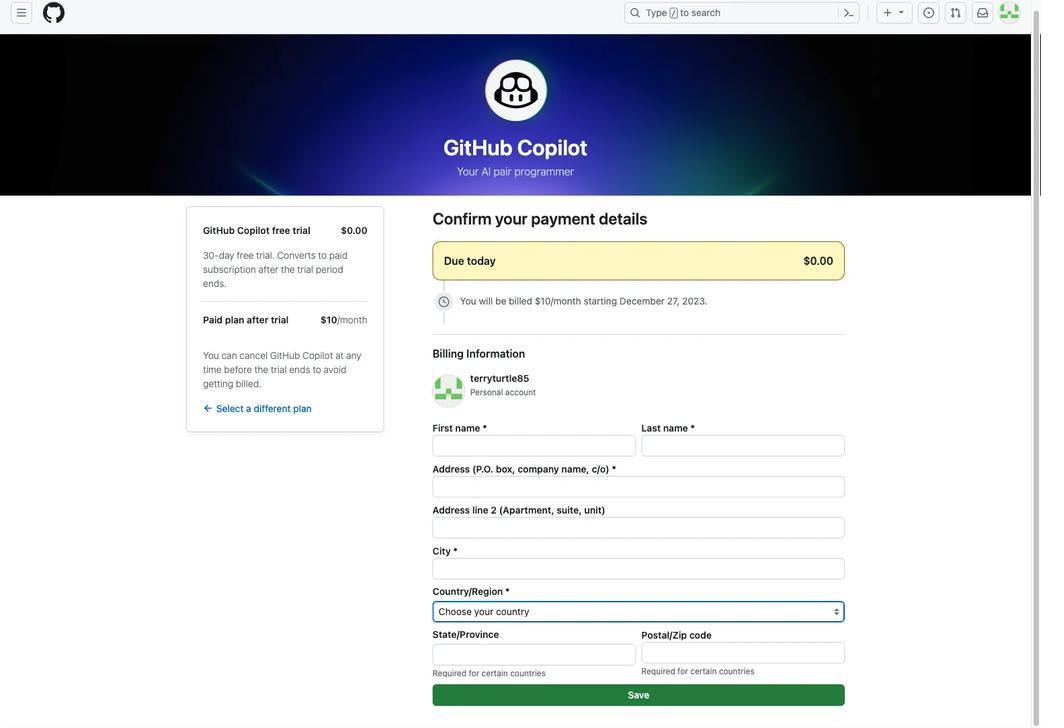 Task type: locate. For each thing, give the bounding box(es) containing it.
you inside "you can cancel github copilot at any time before the trial ends to avoid getting billed."
[[203, 350, 219, 361]]

0 horizontal spatial countries
[[511, 669, 546, 678]]

required for certain countries down state/province
[[433, 669, 546, 678]]

$0.00
[[341, 225, 368, 236], [804, 255, 834, 267]]

you
[[461, 295, 477, 306], [203, 350, 219, 361]]

suite,
[[557, 505, 582, 516]]

to
[[681, 7, 690, 18], [318, 250, 327, 261], [313, 364, 322, 375]]

city *
[[433, 546, 458, 557]]

free up converts
[[272, 225, 290, 236]]

billed
[[509, 295, 533, 306]]

name right last
[[664, 422, 689, 434]]

for
[[678, 667, 689, 676], [469, 669, 480, 678]]

1 horizontal spatial $0.00
[[804, 255, 834, 267]]

to right /
[[681, 7, 690, 18]]

the inside "you can cancel github copilot at any time before the trial ends to avoid getting billed."
[[255, 364, 269, 375]]

0 horizontal spatial plan
[[225, 314, 245, 325]]

0 horizontal spatial name
[[456, 422, 481, 434]]

arrow left image
[[203, 403, 214, 414]]

certain for state/province
[[482, 669, 508, 678]]

1 vertical spatial the
[[255, 364, 269, 375]]

paid
[[203, 314, 223, 325]]

information
[[467, 347, 526, 360]]

notifications image
[[978, 7, 989, 18]]

0 vertical spatial plan
[[225, 314, 245, 325]]

to up period at the left
[[318, 250, 327, 261]]

1 horizontal spatial countries
[[720, 667, 755, 676]]

0 horizontal spatial you
[[203, 350, 219, 361]]

1 vertical spatial to
[[318, 250, 327, 261]]

to right ends
[[313, 364, 322, 375]]

$10
[[321, 314, 338, 325]]

1 vertical spatial copilot
[[237, 225, 270, 236]]

free right day
[[237, 250, 254, 261]]

2
[[491, 505, 497, 516]]

the inside 30-day free trial. converts to paid subscription after the trial period ends.
[[281, 264, 295, 275]]

0 vertical spatial github
[[444, 135, 513, 160]]

copilot
[[518, 135, 588, 160], [237, 225, 270, 236], [303, 350, 333, 361]]

0 vertical spatial you
[[461, 295, 477, 306]]

ai
[[482, 165, 491, 178]]

copilot up trial.
[[237, 225, 270, 236]]

you for you can cancel github copilot at any time before the trial ends to avoid getting billed.
[[203, 350, 219, 361]]

required for state/province
[[433, 669, 467, 678]]

* right c/o)
[[612, 463, 617, 475]]

programmer
[[515, 165, 575, 178]]

countries
[[720, 667, 755, 676], [511, 669, 546, 678]]

* right last
[[691, 422, 695, 434]]

select a different plan
[[214, 403, 312, 414]]

1 horizontal spatial name
[[664, 422, 689, 434]]

save
[[629, 690, 650, 701]]

1 name from the left
[[456, 422, 481, 434]]

command palette image
[[844, 7, 855, 18]]

2 address from the top
[[433, 505, 470, 516]]

0 horizontal spatial github
[[203, 225, 235, 236]]

0 horizontal spatial certain
[[482, 669, 508, 678]]

required for certain countries for postal/zip code
[[642, 667, 755, 676]]

plan right paid
[[225, 314, 245, 325]]

1 vertical spatial github
[[203, 225, 235, 236]]

github for github copilot free trial
[[203, 225, 235, 236]]

1 horizontal spatial you
[[461, 295, 477, 306]]

certain down code
[[691, 667, 717, 676]]

select a different plan link
[[203, 403, 312, 414]]

the for after
[[281, 264, 295, 275]]

unit)
[[585, 505, 606, 516]]

* right city
[[454, 546, 458, 557]]

trial inside "you can cancel github copilot at any time before the trial ends to avoid getting billed."
[[271, 364, 287, 375]]

free
[[272, 225, 290, 236], [237, 250, 254, 261]]

billed.
[[236, 378, 262, 389]]

1 horizontal spatial github
[[270, 350, 300, 361]]

0 horizontal spatial required
[[433, 669, 467, 678]]

issue opened image
[[924, 7, 935, 18]]

certain down state/province text box on the bottom
[[482, 669, 508, 678]]

after
[[259, 264, 279, 275], [247, 314, 269, 325]]

github up ends
[[270, 350, 300, 361]]

0 horizontal spatial required for certain countries
[[433, 669, 546, 678]]

0 horizontal spatial copilot
[[237, 225, 270, 236]]

address left line
[[433, 505, 470, 516]]

for down postal/zip code
[[678, 667, 689, 676]]

the
[[281, 264, 295, 275], [255, 364, 269, 375]]

search
[[692, 7, 721, 18]]

0 vertical spatial after
[[259, 264, 279, 275]]

1 horizontal spatial required
[[642, 667, 676, 676]]

github up day
[[203, 225, 235, 236]]

copilot inside "you can cancel github copilot at any time before the trial ends to avoid getting billed."
[[303, 350, 333, 361]]

name right first
[[456, 422, 481, 434]]

0 horizontal spatial for
[[469, 669, 480, 678]]

github up ai at left top
[[444, 135, 513, 160]]

c/o)
[[592, 463, 610, 475]]

1 address from the top
[[433, 463, 470, 475]]

1 vertical spatial you
[[203, 350, 219, 361]]

for for state/province
[[469, 669, 480, 678]]

State/Province text field
[[433, 644, 637, 666]]

0 horizontal spatial $0.00
[[341, 225, 368, 236]]

first
[[433, 422, 453, 434]]

0 vertical spatial address
[[433, 463, 470, 475]]

confirm your payment details
[[433, 209, 648, 228]]

1 horizontal spatial for
[[678, 667, 689, 676]]

1 horizontal spatial certain
[[691, 667, 717, 676]]

2023.
[[683, 295, 708, 306]]

select
[[216, 403, 244, 414]]

certain for postal/zip code
[[691, 667, 717, 676]]

0 vertical spatial to
[[681, 7, 690, 18]]

after up cancel
[[247, 314, 269, 325]]

1 horizontal spatial free
[[272, 225, 290, 236]]

copilot left at
[[303, 350, 333, 361]]

free inside 30-day free trial. converts to paid subscription after the trial period ends.
[[237, 250, 254, 261]]

1 horizontal spatial plan
[[293, 403, 312, 414]]

0 vertical spatial the
[[281, 264, 295, 275]]

company
[[518, 463, 560, 475]]

required up save
[[642, 667, 676, 676]]

2 name from the left
[[664, 422, 689, 434]]

billing
[[433, 347, 464, 360]]

address for address line 2 (apartment, suite, unit)
[[433, 505, 470, 516]]

code
[[690, 630, 712, 641]]

countries down postal/zip code text box
[[720, 667, 755, 676]]

countries down state/province text box on the bottom
[[511, 669, 546, 678]]

2 vertical spatial to
[[313, 364, 322, 375]]

1 horizontal spatial required for certain countries
[[642, 667, 755, 676]]

type / to search
[[646, 7, 721, 18]]

1 vertical spatial free
[[237, 250, 254, 261]]

2 vertical spatial copilot
[[303, 350, 333, 361]]

1 horizontal spatial the
[[281, 264, 295, 275]]

your
[[495, 209, 528, 228]]

github
[[444, 135, 513, 160], [203, 225, 235, 236], [270, 350, 300, 361]]

the down converts
[[281, 264, 295, 275]]

required
[[642, 667, 676, 676], [433, 669, 467, 678]]

payment
[[531, 209, 596, 228]]

$0.00 for github copilot free trial
[[341, 225, 368, 236]]

name for last
[[664, 422, 689, 434]]

at
[[336, 350, 344, 361]]

paid
[[329, 250, 348, 261]]

address for address (p.o. box, company name, c/o) *
[[433, 463, 470, 475]]

*
[[483, 422, 487, 434], [691, 422, 695, 434], [612, 463, 617, 475], [454, 546, 458, 557], [506, 586, 510, 597]]

1 horizontal spatial copilot
[[303, 350, 333, 361]]

billing information
[[433, 347, 526, 360]]

for for postal/zip code
[[678, 667, 689, 676]]

2 vertical spatial github
[[270, 350, 300, 361]]

required down state/province
[[433, 669, 467, 678]]

0 vertical spatial copilot
[[518, 135, 588, 160]]

you will be billed               $10/month               starting               december 27, 2023.
[[461, 295, 708, 306]]

None text field
[[433, 435, 637, 457], [433, 558, 846, 580], [433, 435, 637, 457], [433, 558, 846, 580]]

be
[[496, 295, 507, 306]]

trial left ends
[[271, 364, 287, 375]]

you for you will be billed               $10/month               starting               december 27, 2023.
[[461, 295, 477, 306]]

name
[[456, 422, 481, 434], [664, 422, 689, 434]]

0 horizontal spatial the
[[255, 364, 269, 375]]

github inside github copilot your ai pair programmer
[[444, 135, 513, 160]]

ends.
[[203, 278, 227, 289]]

certain
[[691, 667, 717, 676], [482, 669, 508, 678]]

required for certain countries down code
[[642, 667, 755, 676]]

27,
[[668, 295, 680, 306]]

1 vertical spatial plan
[[293, 403, 312, 414]]

trial down converts
[[298, 264, 314, 275]]

0 vertical spatial free
[[272, 225, 290, 236]]

terryturtle85 personal account
[[471, 373, 536, 397]]

trial inside 30-day free trial. converts to paid subscription after the trial period ends.
[[298, 264, 314, 275]]

the down cancel
[[255, 364, 269, 375]]

plan
[[225, 314, 245, 325], [293, 403, 312, 414]]

address (p.o. box, company name, c/o) *
[[433, 463, 617, 475]]

you up time
[[203, 350, 219, 361]]

postal/zip code
[[642, 630, 712, 641]]

period
[[316, 264, 344, 275]]

address line 2 (apartment, suite, unit)
[[433, 505, 606, 516]]

after down trial.
[[259, 264, 279, 275]]

december
[[620, 295, 665, 306]]

0 horizontal spatial free
[[237, 250, 254, 261]]

getting
[[203, 378, 234, 389]]

0 vertical spatial $0.00
[[341, 225, 368, 236]]

$10 /month
[[321, 314, 368, 325]]

Address line 2 (Apartment, suite, unit) text field
[[433, 517, 846, 539]]

free for day
[[237, 250, 254, 261]]

trial
[[293, 225, 311, 236], [298, 264, 314, 275], [271, 314, 289, 325], [271, 364, 287, 375]]

countries for state/province
[[511, 669, 546, 678]]

address left (p.o.
[[433, 463, 470, 475]]

1 vertical spatial $0.00
[[804, 255, 834, 267]]

2 horizontal spatial copilot
[[518, 135, 588, 160]]

you left will
[[461, 295, 477, 306]]

line
[[473, 505, 489, 516]]

avoid
[[324, 364, 347, 375]]

github copilot free trial
[[203, 225, 311, 236]]

1 vertical spatial address
[[433, 505, 470, 516]]

copilot up programmer
[[518, 135, 588, 160]]

required for certain countries
[[642, 667, 755, 676], [433, 669, 546, 678]]

None text field
[[642, 435, 846, 457], [433, 476, 846, 498], [642, 435, 846, 457], [433, 476, 846, 498]]

plan right the different
[[293, 403, 312, 414]]

github for github copilot your ai pair programmer
[[444, 135, 513, 160]]

postal/zip
[[642, 630, 688, 641]]

copilot inside github copilot your ai pair programmer
[[518, 135, 588, 160]]

2 horizontal spatial github
[[444, 135, 513, 160]]

for down state/province
[[469, 669, 480, 678]]

box,
[[496, 463, 516, 475]]



Task type: vqa. For each thing, say whether or not it's contained in the screenshot.
the rightmost star image
no



Task type: describe. For each thing, give the bounding box(es) containing it.
time
[[203, 364, 222, 375]]

last name *
[[642, 422, 695, 434]]

Postal/Zip code text field
[[642, 642, 846, 664]]

due
[[444, 255, 465, 267]]

first name *
[[433, 422, 487, 434]]

(apartment,
[[499, 505, 555, 516]]

to inside 30-day free trial. converts to paid subscription after the trial period ends.
[[318, 250, 327, 261]]

homepage image
[[43, 2, 65, 24]]

clock image
[[439, 297, 450, 307]]

account
[[506, 387, 536, 397]]

ends
[[289, 364, 311, 375]]

type
[[646, 7, 668, 18]]

day
[[219, 250, 234, 261]]

a
[[246, 403, 251, 414]]

confirm
[[433, 209, 492, 228]]

trial.
[[256, 250, 275, 261]]

city
[[433, 546, 451, 557]]

personal
[[471, 387, 503, 397]]

the for before
[[255, 364, 269, 375]]

name for first
[[456, 422, 481, 434]]

$10/month
[[535, 295, 582, 306]]

1 vertical spatial after
[[247, 314, 269, 325]]

today
[[467, 255, 496, 267]]

plus image
[[883, 7, 894, 18]]

trial up converts
[[293, 225, 311, 236]]

name,
[[562, 463, 590, 475]]

/
[[672, 9, 677, 18]]

subscription
[[203, 264, 256, 275]]

paid plan after trial
[[203, 314, 289, 325]]

git pull request image
[[951, 7, 962, 18]]

after inside 30-day free trial. converts to paid subscription after the trial period ends.
[[259, 264, 279, 275]]

different
[[254, 403, 291, 414]]

30-
[[203, 250, 219, 261]]

due today
[[444, 255, 496, 267]]

* right country/region
[[506, 586, 510, 597]]

to inside "you can cancel github copilot at any time before the trial ends to avoid getting billed."
[[313, 364, 322, 375]]

* down personal at the left bottom of page
[[483, 422, 487, 434]]

@terryturtle85 image
[[433, 375, 465, 408]]

country/region
[[433, 586, 503, 597]]

30-day free trial. converts to paid subscription after the trial period ends.
[[203, 250, 348, 289]]

free for copilot
[[272, 225, 290, 236]]

before
[[224, 364, 252, 375]]

required for certain countries for state/province
[[433, 669, 546, 678]]

last
[[642, 422, 661, 434]]

any
[[346, 350, 362, 361]]

country/region *
[[433, 586, 510, 597]]

pair
[[494, 165, 512, 178]]

terryturtle85
[[471, 373, 530, 384]]

state/province
[[433, 629, 499, 640]]

copilot for github copilot your ai pair programmer
[[518, 135, 588, 160]]

github copilot your ai pair programmer
[[444, 135, 588, 178]]

trial left "$10"
[[271, 314, 289, 325]]

your
[[457, 165, 479, 178]]

github copilot background graphic image
[[5, 34, 1027, 196]]

countries for postal/zip code
[[720, 667, 755, 676]]

will
[[479, 295, 493, 306]]

/month
[[338, 314, 368, 325]]

details
[[599, 209, 648, 228]]

starting
[[584, 295, 618, 306]]

copilot for github copilot free trial
[[237, 225, 270, 236]]

save button
[[433, 685, 846, 706]]

(p.o.
[[473, 463, 494, 475]]

converts
[[277, 250, 316, 261]]

you can cancel github copilot at any time before the trial ends to avoid getting billed.
[[203, 350, 362, 389]]

github inside "you can cancel github copilot at any time before the trial ends to avoid getting billed."
[[270, 350, 300, 361]]

triangle down image
[[897, 6, 907, 17]]

required for postal/zip code
[[642, 667, 676, 676]]

cancel
[[240, 350, 268, 361]]

github copilot logo image
[[449, 24, 583, 158]]

$0.00 for due today
[[804, 255, 834, 267]]

can
[[222, 350, 237, 361]]



